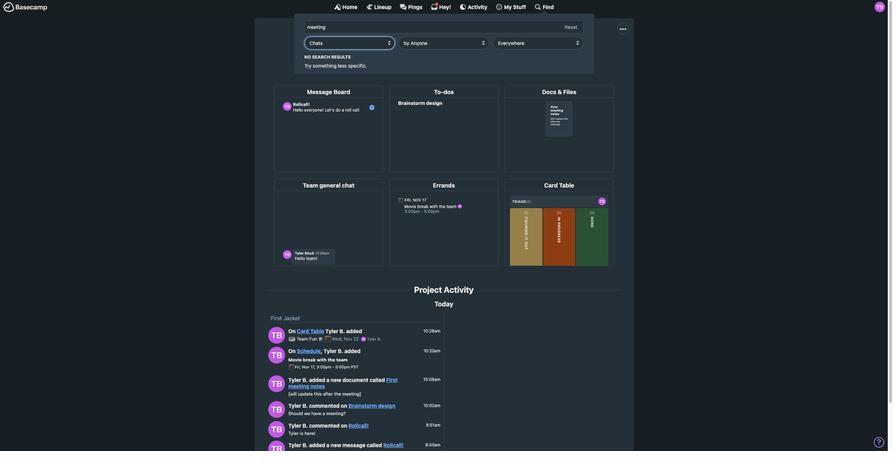 Task type: locate. For each thing, give the bounding box(es) containing it.
a
[[532, 48, 536, 54]]

and right strips
[[502, 48, 512, 54]]

None reset field
[[561, 23, 581, 32]]

tyler for tyler b. added a new message called rollcall!
[[288, 442, 301, 449]]

1 horizontal spatial and
[[502, 48, 512, 54]]

2 vertical spatial a
[[326, 442, 330, 449]]

a right notes
[[326, 377, 330, 383]]

movie
[[288, 357, 302, 363]]

1 vertical spatial on
[[341, 423, 347, 429]]

jacket inside first jacket let's create the first jacket of the company! i am thinking rabits and strips and colors! a lot of colors!
[[439, 32, 474, 45]]

activity inside main element
[[468, 4, 487, 10]]

0 vertical spatial commented
[[309, 403, 340, 409]]

lot
[[537, 48, 547, 54]]

on for on schedule ,       tyler b. added
[[288, 348, 296, 355]]

meeting
[[288, 383, 309, 390]]

find
[[543, 4, 554, 10]]

a right have
[[323, 411, 325, 417]]

0 vertical spatial new
[[331, 377, 341, 383]]

a down tyler b. commented on rollcall!
[[326, 442, 330, 449]]

b. up update
[[303, 377, 308, 383]]

try
[[304, 63, 312, 69]]

first for first jacket let's create the first jacket of the company! i am thinking rabits and strips and colors! a lot of colors!
[[414, 32, 437, 45]]

called right message in the bottom left of the page
[[367, 442, 382, 449]]

jacket up card
[[283, 316, 300, 322]]

b. for tyler b. added a new document called
[[303, 377, 308, 383]]

0 vertical spatial on
[[341, 403, 347, 409]]

and left strips
[[476, 48, 485, 54]]

1 vertical spatial nov
[[302, 365, 309, 370]]

update
[[298, 391, 313, 397]]

the up -
[[328, 357, 335, 363]]

5:00pm
[[335, 365, 350, 370]]

new for message
[[331, 442, 341, 449]]

on up the meeting?
[[341, 403, 347, 409]]

switch accounts image
[[3, 2, 47, 13]]

tyler black image for tyler b. added a new document called
[[268, 376, 285, 393]]

0 horizontal spatial colors!
[[513, 48, 530, 54]]

9:50am
[[425, 443, 441, 448]]

commented
[[309, 403, 340, 409], [309, 423, 340, 429]]

lineup
[[374, 4, 392, 10]]

1 horizontal spatial first
[[386, 377, 398, 383]]

0 horizontal spatial rollcall! link
[[349, 423, 369, 429]]

2 on from the top
[[341, 423, 347, 429]]

1 new from the top
[[331, 377, 341, 383]]

1 vertical spatial activity
[[444, 285, 474, 295]]

b. down tyler is here!
[[303, 442, 308, 449]]

0 vertical spatial nov
[[344, 336, 352, 342]]

design
[[378, 403, 395, 409]]

tyler up should
[[288, 403, 301, 409]]

1 vertical spatial first
[[271, 316, 282, 322]]

new for document
[[331, 377, 341, 383]]

tyler left "is"
[[288, 431, 299, 436]]

b. up tyler is here!
[[303, 423, 308, 429]]

tyler down "is"
[[288, 442, 301, 449]]

pings button
[[400, 3, 423, 10]]

a
[[326, 377, 330, 383], [323, 411, 325, 417], [326, 442, 330, 449]]

activity link
[[459, 3, 487, 10]]

nov left 22
[[344, 336, 352, 342]]

first jacket link
[[271, 316, 300, 322]]

nov left the 17,
[[302, 365, 309, 370]]

1 vertical spatial on
[[288, 348, 296, 355]]

0 horizontal spatial and
[[476, 48, 485, 54]]

commented up should we have a meeting?
[[309, 403, 340, 409]]

0 vertical spatial rollcall! link
[[349, 423, 369, 429]]

after
[[323, 391, 333, 397]]

nov
[[344, 336, 352, 342], [302, 365, 309, 370]]

activity up the "today"
[[444, 285, 474, 295]]

first for first meeting notes
[[386, 377, 398, 383]]

a for document
[[326, 377, 330, 383]]

new left message in the bottom left of the page
[[331, 442, 341, 449]]

added down the here!
[[309, 442, 325, 449]]

0 vertical spatial on
[[288, 328, 296, 335]]

card table link
[[297, 328, 324, 335]]

b. for tyler b. commented on rollcall!
[[303, 423, 308, 429]]

1 of from the left
[[384, 48, 389, 54]]

2 horizontal spatial first
[[414, 32, 437, 45]]

schedule link
[[297, 348, 321, 355]]

0 vertical spatial called
[[370, 377, 385, 383]]

jacket
[[368, 48, 383, 54]]

1 commented from the top
[[309, 403, 340, 409]]

rollcall!
[[349, 423, 369, 429], [383, 442, 404, 449]]

meeting?
[[326, 411, 346, 417]]

let's
[[316, 48, 328, 54]]

colors!
[[513, 48, 530, 54], [555, 48, 572, 54]]

1 vertical spatial called
[[367, 442, 382, 449]]

0 horizontal spatial nov
[[302, 365, 309, 370]]

0 vertical spatial a
[[326, 377, 330, 383]]

tyler for tyler is here!
[[288, 431, 299, 436]]

tyler black image for on
[[268, 347, 285, 364]]

1 vertical spatial commented
[[309, 423, 340, 429]]

movie break with the team link
[[288, 357, 348, 363]]

first meeting notes
[[288, 377, 398, 390]]

on for brainstorm
[[341, 403, 347, 409]]

tyler up "is"
[[288, 423, 301, 429]]

am
[[429, 48, 437, 54]]

movie break with the team fri, nov 17, 3:00pm -     5:00pm pst
[[288, 357, 359, 370]]

b. right 22
[[378, 337, 381, 342]]

0 vertical spatial jacket
[[439, 32, 474, 45]]

10:20am element
[[424, 349, 441, 354]]

on
[[341, 403, 347, 409], [341, 423, 347, 429]]

brainstorm
[[349, 403, 377, 409]]

jacket up thinking
[[439, 32, 474, 45]]

document
[[343, 377, 368, 383]]

1 vertical spatial new
[[331, 442, 341, 449]]

called right document
[[370, 377, 385, 383]]

the right after
[[334, 391, 341, 397]]

on up movie at the left bottom of page
[[288, 348, 296, 355]]

on down the meeting?
[[341, 423, 347, 429]]

1 on from the top
[[341, 403, 347, 409]]

3:00pm
[[317, 365, 331, 370]]

9:51am
[[426, 423, 441, 428]]

thinking
[[439, 48, 459, 54]]

10:20am
[[424, 349, 441, 354]]

here!
[[305, 431, 316, 436]]

the left company!
[[391, 48, 399, 54]]

home
[[343, 4, 358, 10]]

1 horizontal spatial of
[[549, 48, 554, 54]]

0 vertical spatial first
[[414, 32, 437, 45]]

0 vertical spatial activity
[[468, 4, 487, 10]]

1 and from the left
[[476, 48, 485, 54]]

of right jacket in the top of the page
[[384, 48, 389, 54]]

b.
[[340, 328, 345, 335], [378, 337, 381, 342], [338, 348, 343, 355], [303, 377, 308, 383], [303, 403, 308, 409], [303, 423, 308, 429], [303, 442, 308, 449]]

1 horizontal spatial colors!
[[555, 48, 572, 54]]

tyler
[[325, 328, 338, 335], [367, 337, 376, 342], [324, 348, 337, 355], [288, 377, 301, 383], [288, 403, 301, 409], [288, 423, 301, 429], [288, 431, 299, 436], [288, 442, 301, 449]]

is
[[300, 431, 303, 436]]

0 horizontal spatial rollcall!
[[349, 423, 369, 429]]

pst
[[351, 365, 359, 370]]

tyler down fri,
[[288, 377, 301, 383]]

colors! right lot
[[555, 48, 572, 54]]

tyler black image for tyler b. added a new message called
[[268, 441, 285, 452]]

activity
[[468, 4, 487, 10], [444, 285, 474, 295]]

today
[[435, 300, 453, 308]]

1 horizontal spatial nov
[[344, 336, 352, 342]]

jacket
[[439, 32, 474, 45], [283, 316, 300, 322]]

first inside the first meeting notes
[[386, 377, 398, 383]]

none reset field inside main element
[[561, 23, 581, 32]]

0 horizontal spatial jacket
[[283, 316, 300, 322]]

tyler for tyler b. commented on rollcall!
[[288, 423, 301, 429]]

on for on card table tyler b. added
[[288, 328, 296, 335]]

1 colors! from the left
[[513, 48, 530, 54]]

fri,
[[295, 365, 301, 370]]

2 new from the top
[[331, 442, 341, 449]]

1 horizontal spatial jacket
[[439, 32, 474, 45]]

team fun
[[297, 336, 318, 342]]

1 vertical spatial jacket
[[283, 316, 300, 322]]

new
[[331, 377, 341, 383], [331, 442, 341, 449]]

hey!
[[439, 4, 451, 10]]

tyler black image
[[875, 2, 885, 12], [268, 327, 285, 344], [268, 402, 285, 419], [268, 421, 285, 438]]

b. up 'we'
[[303, 403, 308, 409]]

2 commented from the top
[[309, 423, 340, 429]]

break
[[303, 357, 316, 363]]

main element
[[0, 0, 888, 74]]

-
[[332, 365, 334, 370]]

tyler up wed,
[[325, 328, 338, 335]]

the left first
[[347, 48, 355, 54]]

tyler for tyler b. added a new document called
[[288, 377, 301, 383]]

1 horizontal spatial rollcall! link
[[383, 442, 404, 449]]

rollcall! link
[[349, 423, 369, 429], [383, 442, 404, 449]]

1 vertical spatial rollcall!
[[383, 442, 404, 449]]

new down -
[[331, 377, 341, 383]]

2 vertical spatial first
[[386, 377, 398, 383]]

tyler right 22
[[367, 337, 376, 342]]

rabits
[[460, 48, 475, 54]]

added up 22
[[346, 328, 362, 335]]

pings
[[408, 4, 423, 10]]

rollcall! link for tyler b. commented on
[[349, 423, 369, 429]]

22
[[354, 336, 359, 342]]

tyler black image for tyler b. commented on brainstorm design
[[268, 402, 285, 419]]

colors! left a
[[513, 48, 530, 54]]

1 vertical spatial rollcall! link
[[383, 442, 404, 449]]

called
[[370, 377, 385, 383], [367, 442, 382, 449]]

1 on from the top
[[288, 328, 296, 335]]

0 horizontal spatial first
[[271, 316, 282, 322]]

Search for… search field
[[304, 21, 584, 33]]

results
[[331, 54, 351, 60]]

with
[[317, 357, 327, 363]]

of right lot
[[549, 48, 554, 54]]

activity left my
[[468, 4, 487, 10]]

0 horizontal spatial of
[[384, 48, 389, 54]]

jacket for first jacket
[[283, 316, 300, 322]]

first inside first jacket let's create the first jacket of the company! i am thinking rabits and strips and colors! a lot of colors!
[[414, 32, 437, 45]]

i
[[427, 48, 428, 54]]

on left card
[[288, 328, 296, 335]]

hey! button
[[431, 2, 451, 10]]

2 on from the top
[[288, 348, 296, 355]]

tyler black image
[[361, 337, 366, 342], [268, 347, 285, 364], [268, 376, 285, 393], [268, 441, 285, 452]]

the
[[347, 48, 355, 54], [391, 48, 399, 54], [328, 357, 335, 363], [334, 391, 341, 397]]

commented down should we have a meeting?
[[309, 423, 340, 429]]

wed,
[[332, 336, 343, 342]]

of
[[384, 48, 389, 54], [549, 48, 554, 54]]



Task type: vqa. For each thing, say whether or not it's contained in the screenshot.


Task type: describe. For each thing, give the bounding box(es) containing it.
tyler for tyler b. commented on brainstorm design
[[288, 403, 301, 409]]

should we have a meeting?
[[288, 411, 346, 417]]

b. for tyler b. commented on brainstorm design
[[303, 403, 308, 409]]

less
[[338, 63, 347, 69]]

b. up team on the bottom left of page
[[338, 348, 343, 355]]

lineup link
[[366, 3, 392, 10]]

we
[[304, 411, 310, 417]]

on schedule ,       tyler b. added
[[288, 348, 361, 355]]

wed, nov 22
[[332, 336, 360, 342]]

first jacket let's create the first jacket of the company! i am thinking rabits and strips and colors! a lot of colors!
[[316, 32, 572, 54]]

tyler b. added a new document called
[[288, 377, 386, 383]]

tyler b. commented on brainstorm design
[[288, 403, 395, 409]]

10:08am
[[423, 377, 441, 382]]

1 vertical spatial a
[[323, 411, 325, 417]]

1 horizontal spatial rollcall!
[[383, 442, 404, 449]]

[will update this after the meeting]
[[288, 391, 361, 397]]

called for document
[[370, 377, 385, 383]]

0 vertical spatial rollcall!
[[349, 423, 369, 429]]

called for message
[[367, 442, 382, 449]]

10:28am element
[[424, 329, 441, 334]]

have
[[312, 411, 321, 417]]

strips
[[487, 48, 501, 54]]

commented for rollcall!
[[309, 423, 340, 429]]

added down 22
[[344, 348, 361, 355]]

search
[[312, 54, 330, 60]]

on card table tyler b. added
[[288, 328, 362, 335]]

2 of from the left
[[549, 48, 554, 54]]

no
[[304, 54, 311, 60]]

team
[[297, 336, 308, 342]]

people on this project element
[[458, 55, 478, 77]]

tyler is here!
[[288, 431, 316, 436]]

rollcall! link for tyler b. added a new message called
[[383, 442, 404, 449]]

find button
[[535, 3, 554, 10]]

company!
[[400, 48, 425, 54]]

2 colors! from the left
[[555, 48, 572, 54]]

project activity
[[414, 285, 474, 295]]

team
[[336, 357, 348, 363]]

,
[[321, 348, 322, 355]]

added down the 17,
[[309, 377, 325, 383]]

schedule
[[297, 348, 321, 355]]

this
[[314, 391, 322, 397]]

stuff
[[513, 4, 526, 10]]

table
[[310, 328, 324, 335]]

tyler for tyler b.
[[367, 337, 376, 342]]

no search results try something less specific.
[[304, 54, 367, 69]]

jacket for first jacket let's create the first jacket of the company! i am thinking rabits and strips and colors! a lot of colors!
[[439, 32, 474, 45]]

b. for tyler b. added a new message called rollcall!
[[303, 442, 308, 449]]

a for message
[[326, 442, 330, 449]]

10:08am element
[[423, 377, 441, 382]]

10:02am element
[[424, 403, 441, 408]]

project
[[414, 285, 442, 295]]

message
[[343, 442, 366, 449]]

fun
[[309, 336, 317, 342]]

tyler black image inside main element
[[875, 2, 885, 12]]

try something less specific. alert
[[304, 54, 584, 69]]

10:28am
[[424, 329, 441, 334]]

should
[[288, 411, 303, 417]]

tyler black image for tyler b. commented on rollcall!
[[268, 421, 285, 438]]

tyler black image for tyler b. added
[[268, 327, 285, 344]]

notes
[[311, 383, 325, 390]]

b. up wed, nov 22
[[340, 328, 345, 335]]

card
[[297, 328, 309, 335]]

first meeting notes link
[[288, 377, 398, 390]]

create
[[329, 48, 345, 54]]

b. for tyler b.
[[378, 337, 381, 342]]

9:50am element
[[425, 443, 441, 448]]

my
[[504, 4, 512, 10]]

first for first jacket
[[271, 316, 282, 322]]

my stuff button
[[496, 3, 526, 10]]

10:02am
[[424, 403, 441, 408]]

tyler b.
[[366, 337, 381, 342]]

9:51am element
[[426, 423, 441, 428]]

my stuff
[[504, 4, 526, 10]]

home link
[[334, 3, 358, 10]]

17,
[[311, 365, 316, 370]]

tyler right , at the left bottom of page
[[324, 348, 337, 355]]

meeting]
[[342, 391, 361, 397]]

specific.
[[348, 63, 367, 69]]

tyler b. commented on rollcall!
[[288, 423, 369, 429]]

tyler b. added a new message called rollcall!
[[288, 442, 404, 449]]

something
[[313, 63, 337, 69]]

commented for brainstorm design
[[309, 403, 340, 409]]

brainstorm design link
[[349, 403, 395, 409]]

on for rollcall!
[[341, 423, 347, 429]]

nov inside "movie break with the team fri, nov 17, 3:00pm -     5:00pm pst"
[[302, 365, 309, 370]]

first
[[356, 48, 366, 54]]

the inside "movie break with the team fri, nov 17, 3:00pm -     5:00pm pst"
[[328, 357, 335, 363]]

2 and from the left
[[502, 48, 512, 54]]

first jacket
[[271, 316, 300, 322]]

[will
[[288, 391, 297, 397]]



